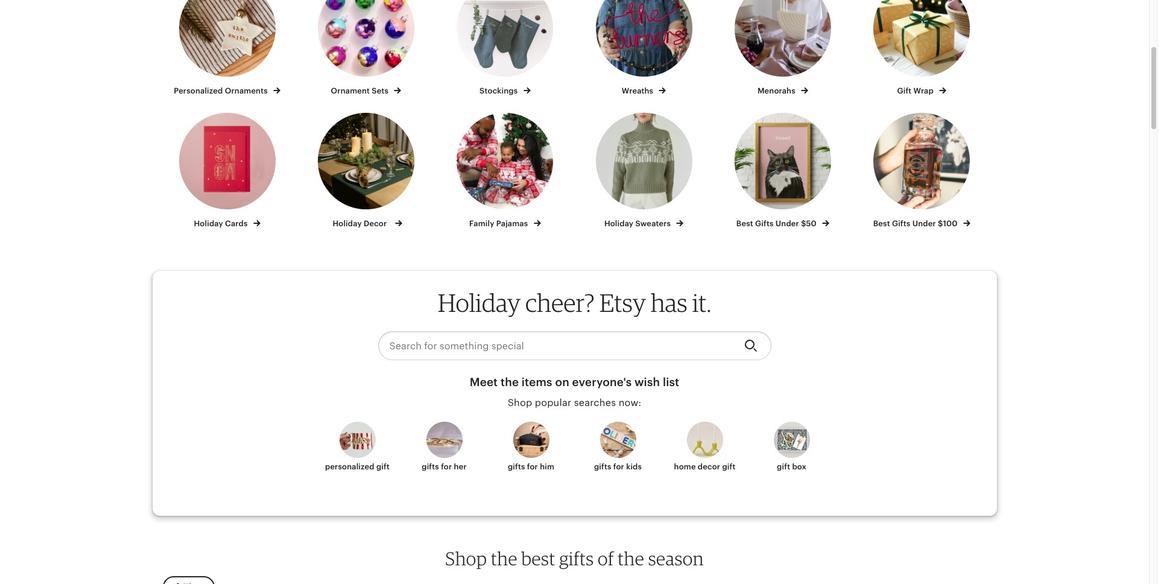 Task type: vqa. For each thing, say whether or not it's contained in the screenshot.
emissions
no



Task type: locate. For each thing, give the bounding box(es) containing it.
sets
[[372, 86, 389, 95]]

gifts left 'him'
[[508, 462, 525, 471]]

personalized gift
[[325, 462, 390, 471]]

cards
[[225, 219, 248, 228]]

under left "$50"
[[776, 219, 800, 228]]

best for best gifts under $50
[[737, 219, 754, 228]]

home decor gift link
[[669, 422, 741, 482]]

best
[[737, 219, 754, 228], [874, 219, 891, 228]]

the left best
[[491, 547, 518, 570]]

the for best
[[491, 547, 518, 570]]

gifts inside 'link'
[[422, 462, 439, 471]]

holiday
[[194, 219, 223, 228], [333, 219, 362, 228], [605, 219, 634, 228], [438, 288, 521, 318]]

under for $100
[[913, 219, 936, 228]]

3 for from the left
[[614, 462, 625, 471]]

gifts left the $100
[[893, 219, 911, 228]]

decor
[[364, 219, 387, 228]]

shop for shop the best gifts of the season
[[445, 547, 487, 570]]

gifts for best gifts under $100
[[893, 219, 911, 228]]

1 for from the left
[[441, 462, 452, 471]]

1 gifts from the left
[[756, 219, 774, 228]]

wish
[[635, 376, 660, 389]]

season
[[649, 547, 704, 570]]

shop the best gifts of the season
[[445, 547, 704, 570]]

personalized
[[174, 86, 223, 95]]

the right meet
[[501, 376, 519, 389]]

family
[[470, 219, 495, 228]]

kids
[[627, 462, 642, 471]]

gift box
[[777, 462, 807, 471]]

him
[[540, 462, 555, 471]]

gifts left "$50"
[[756, 219, 774, 228]]

under left the $100
[[913, 219, 936, 228]]

for for him
[[527, 462, 538, 471]]

1 horizontal spatial shop
[[508, 397, 533, 408]]

holiday decor link
[[308, 113, 425, 229]]

1 under from the left
[[776, 219, 800, 228]]

1 horizontal spatial gift
[[723, 462, 736, 471]]

best
[[522, 547, 556, 570]]

$100
[[938, 219, 958, 228]]

for left her
[[441, 462, 452, 471]]

1 horizontal spatial gifts
[[893, 219, 911, 228]]

popular
[[535, 397, 572, 408]]

2 for from the left
[[527, 462, 538, 471]]

gifts left her
[[422, 462, 439, 471]]

gift wrap
[[898, 86, 936, 95]]

2 under from the left
[[913, 219, 936, 228]]

1 best from the left
[[737, 219, 754, 228]]

under
[[776, 219, 800, 228], [913, 219, 936, 228]]

personalized
[[325, 462, 375, 471]]

0 horizontal spatial under
[[776, 219, 800, 228]]

2 horizontal spatial gift
[[777, 462, 791, 471]]

best gifts under $50
[[737, 219, 819, 228]]

now:
[[619, 397, 642, 408]]

gifts left kids
[[594, 462, 612, 471]]

holiday sweaters link
[[586, 113, 703, 229]]

gifts left of
[[560, 547, 594, 570]]

0 horizontal spatial for
[[441, 462, 452, 471]]

gift wrap link
[[864, 0, 981, 96]]

gifts
[[756, 219, 774, 228], [893, 219, 911, 228]]

gifts for kids link
[[582, 422, 654, 482]]

holiday for holiday decor
[[333, 219, 362, 228]]

gifts for him link
[[495, 422, 568, 482]]

home decor gift
[[674, 462, 736, 471]]

1 horizontal spatial under
[[913, 219, 936, 228]]

box
[[793, 462, 807, 471]]

2 horizontal spatial for
[[614, 462, 625, 471]]

for
[[441, 462, 452, 471], [527, 462, 538, 471], [614, 462, 625, 471]]

on
[[555, 376, 570, 389]]

1 horizontal spatial for
[[527, 462, 538, 471]]

gifts for gifts for him
[[508, 462, 525, 471]]

gifts for gifts for kids
[[594, 462, 612, 471]]

0 vertical spatial shop
[[508, 397, 533, 408]]

2 gifts from the left
[[893, 219, 911, 228]]

gift left box
[[777, 462, 791, 471]]

holiday sweaters
[[605, 219, 673, 228]]

None search field
[[378, 331, 772, 360]]

1 vertical spatial shop
[[445, 547, 487, 570]]

2 best from the left
[[874, 219, 891, 228]]

the
[[501, 376, 519, 389], [491, 547, 518, 570], [618, 547, 645, 570]]

gift right personalized
[[377, 462, 390, 471]]

for left kids
[[614, 462, 625, 471]]

best gifts under $100 link
[[864, 113, 981, 229]]

for left 'him'
[[527, 462, 538, 471]]

0 horizontal spatial gifts
[[756, 219, 774, 228]]

0 horizontal spatial shop
[[445, 547, 487, 570]]

gift
[[377, 462, 390, 471], [723, 462, 736, 471], [777, 462, 791, 471]]

3 gift from the left
[[777, 462, 791, 471]]

1 horizontal spatial best
[[874, 219, 891, 228]]

for inside 'link'
[[441, 462, 452, 471]]

0 horizontal spatial best
[[737, 219, 754, 228]]

cheer?
[[526, 288, 595, 318]]

shop
[[508, 397, 533, 408], [445, 547, 487, 570]]

0 horizontal spatial gift
[[377, 462, 390, 471]]

1 gift from the left
[[377, 462, 390, 471]]

gift right decor
[[723, 462, 736, 471]]

sweaters
[[636, 219, 671, 228]]

gift
[[898, 86, 912, 95]]

etsy
[[600, 288, 646, 318]]

gifts
[[422, 462, 439, 471], [508, 462, 525, 471], [594, 462, 612, 471], [560, 547, 594, 570]]



Task type: describe. For each thing, give the bounding box(es) containing it.
the right of
[[618, 547, 645, 570]]

best for best gifts under $100
[[874, 219, 891, 228]]

searches
[[574, 397, 616, 408]]

holiday for holiday cheer? etsy has it.
[[438, 288, 521, 318]]

2 gift from the left
[[723, 462, 736, 471]]

holiday for holiday cards
[[194, 219, 223, 228]]

the for items
[[501, 376, 519, 389]]

wreaths link
[[586, 0, 703, 96]]

home
[[674, 462, 696, 471]]

everyone's
[[572, 376, 632, 389]]

menorahs link
[[725, 0, 842, 96]]

items
[[522, 376, 553, 389]]

list
[[663, 376, 680, 389]]

best gifts under $100
[[874, 219, 960, 228]]

for for her
[[441, 462, 452, 471]]

Search for something special text field
[[378, 331, 735, 360]]

stockings
[[480, 86, 520, 95]]

family pajamas
[[470, 219, 530, 228]]

gifts for gifts for her
[[422, 462, 439, 471]]

of
[[598, 547, 614, 570]]

wrap
[[914, 86, 934, 95]]

meet
[[470, 376, 498, 389]]

her
[[454, 462, 467, 471]]

decor
[[698, 462, 721, 471]]

gifts for her link
[[408, 422, 481, 482]]

holiday cards
[[194, 219, 250, 228]]

shop popular searches now:
[[508, 397, 642, 408]]

holiday for holiday sweaters
[[605, 219, 634, 228]]

under for $50
[[776, 219, 800, 228]]

gifts for him
[[508, 462, 555, 471]]

best gifts under $50 link
[[725, 113, 842, 229]]

gifts for best gifts under $50
[[756, 219, 774, 228]]

shop for shop popular searches now:
[[508, 397, 533, 408]]

has
[[651, 288, 688, 318]]

menorahs
[[758, 86, 798, 95]]

personalized ornaments
[[174, 86, 270, 95]]

personalized ornaments link
[[169, 0, 286, 96]]

wreaths
[[622, 86, 656, 95]]

$50
[[802, 219, 817, 228]]

meet the items on everyone's wish list
[[470, 376, 680, 389]]

ornament sets
[[331, 86, 391, 95]]

gift box link
[[756, 422, 828, 482]]

ornament
[[331, 86, 370, 95]]

gifts for her
[[422, 462, 467, 471]]

holiday cards link
[[169, 113, 286, 229]]

gifts for kids
[[594, 462, 642, 471]]

stockings link
[[447, 0, 564, 96]]

pajamas
[[497, 219, 528, 228]]

ornament sets link
[[308, 0, 425, 96]]

family pajamas link
[[447, 113, 564, 229]]

holiday cheer? etsy has it.
[[438, 288, 712, 318]]

ornaments
[[225, 86, 268, 95]]

for for kids
[[614, 462, 625, 471]]

it.
[[693, 288, 712, 318]]

personalized gift link
[[321, 422, 394, 482]]

holiday decor
[[333, 219, 389, 228]]



